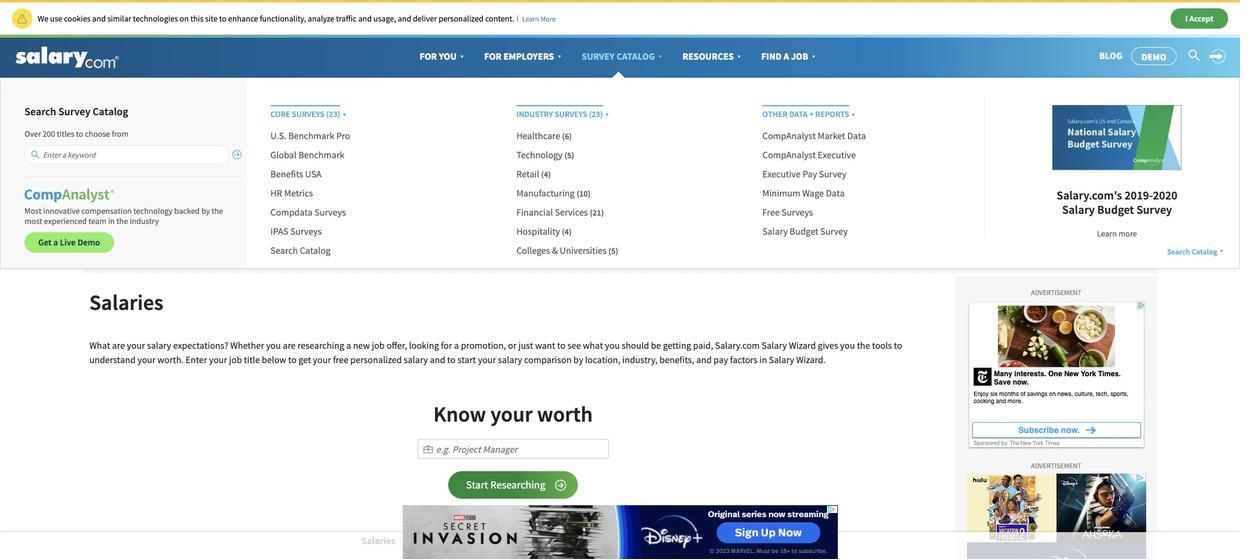 Task type: locate. For each thing, give the bounding box(es) containing it.
benchmark up usa
[[299, 149, 345, 161]]

1 vertical spatial in
[[760, 354, 767, 366]]

jobs
[[484, 535, 504, 547]]

0 vertical spatial (4)
[[541, 169, 551, 180]]

surveys up (6)
[[555, 109, 587, 120]]

1 vertical spatial budget
[[790, 225, 819, 237]]

1 horizontal spatial arrow circle right image
[[555, 480, 566, 491]]

0 horizontal spatial are
[[112, 339, 125, 351]]

1 horizontal spatial are
[[283, 339, 296, 351]]

demo
[[1142, 51, 1167, 63], [78, 237, 100, 248]]

1 horizontal spatial by
[[574, 354, 583, 366]]

a right for
[[454, 339, 459, 351]]

arrow circle right image
[[232, 150, 242, 159], [555, 480, 566, 491]]

1 horizontal spatial you
[[605, 339, 620, 351]]

by down see
[[574, 354, 583, 366]]

getting
[[663, 339, 691, 351]]

and right 'usage,'
[[398, 13, 411, 24]]

demo left search icon
[[1142, 51, 1167, 63]]

1 horizontal spatial in
[[760, 354, 767, 366]]

by inside most innovative compensation technology backed by the most experienced team in the industry
[[201, 206, 210, 216]]

salary down looking
[[404, 354, 428, 366]]

e.g. Project Manager search field
[[418, 440, 609, 459]]

(4) for retail
[[541, 169, 551, 180]]

triangle right image
[[603, 106, 612, 119], [849, 106, 858, 119], [1218, 247, 1226, 255]]

1 vertical spatial data
[[848, 130, 866, 142]]

pay
[[714, 354, 728, 366]]

2 horizontal spatial triangle right image
[[1218, 247, 1226, 255]]

None search field
[[418, 440, 609, 459]]

search down 2020
[[1168, 247, 1191, 257]]

data inside 'link'
[[848, 130, 866, 142]]

learn more
[[1098, 228, 1137, 239]]

benefits link
[[564, 535, 597, 547]]

benchmark for global
[[299, 149, 345, 161]]

a left job
[[784, 50, 789, 62]]

and left similar
[[92, 13, 106, 24]]

arrow circle right image inside start researching button
[[555, 480, 566, 491]]

0 vertical spatial personalized
[[439, 13, 484, 24]]

0 horizontal spatial (5)
[[565, 150, 574, 161]]

0 horizontal spatial by
[[201, 206, 210, 216]]

search up over
[[25, 105, 56, 118]]

of
[[627, 535, 635, 547]]

1 you from the left
[[266, 339, 281, 351]]

free surveys
[[763, 206, 813, 218]]

salary down or
[[498, 354, 522, 366]]

0 horizontal spatial the
[[116, 216, 128, 227]]

u.s. benchmark pro
[[271, 130, 350, 142]]

site
[[205, 13, 218, 24]]

job right new
[[372, 339, 385, 351]]

see
[[568, 339, 581, 351]]

hr
[[271, 187, 282, 199]]

benefits for benefits link
[[564, 535, 597, 547]]

surveys right compdata
[[315, 206, 346, 218]]

and down for
[[430, 354, 445, 366]]

u.s.
[[271, 130, 286, 142]]

cost
[[607, 535, 625, 547]]

job left title
[[229, 354, 242, 366]]

budget inside salary.com's 2019-2020 salary budget survey
[[1098, 202, 1134, 217]]

0 vertical spatial advertisement
[[1031, 288, 1082, 297]]

executive up minimum
[[763, 168, 801, 180]]

over 200 titles to choose from
[[25, 128, 129, 139]]

1 (23) from the left
[[326, 109, 340, 120]]

companalyst down other
[[763, 130, 816, 142]]

(4) up colleges & universities (5)
[[562, 227, 572, 237]]

1 vertical spatial learn
[[1098, 228, 1117, 239]]

data right market at top right
[[848, 130, 866, 142]]

2019-
[[1125, 187, 1153, 202]]

promotion,
[[461, 339, 506, 351]]

services
[[555, 206, 588, 218]]

are up understand
[[112, 339, 125, 351]]

data
[[790, 109, 808, 120], [848, 130, 866, 142], [826, 187, 845, 199]]

home
[[87, 84, 106, 94]]

companalyst for companalyst market data
[[763, 130, 816, 142]]

data for market
[[848, 130, 866, 142]]

(4) inside retail (4)
[[541, 169, 551, 180]]

to left see
[[557, 339, 566, 351]]

salary
[[147, 339, 171, 351], [404, 354, 428, 366], [498, 354, 522, 366]]

0 vertical spatial benefits
[[271, 168, 303, 180]]

surveys for compdata
[[315, 206, 346, 218]]

benefits
[[271, 168, 303, 180], [564, 535, 597, 547]]

1 horizontal spatial triangle right image
[[849, 106, 858, 119]]

1 vertical spatial personalized
[[351, 354, 402, 366]]

for left you
[[420, 50, 437, 62]]

surveys
[[292, 109, 325, 120], [555, 109, 587, 120], [315, 206, 346, 218], [782, 206, 813, 218], [290, 225, 322, 237]]

get
[[38, 237, 52, 248]]

in right factors
[[760, 354, 767, 366]]

1 horizontal spatial demo
[[1142, 51, 1167, 63]]

a inside get a live demo 'link'
[[53, 237, 58, 248]]

in inside most innovative compensation technology backed by the most experienced team in the industry
[[108, 216, 115, 227]]

surveys down compdata surveys link
[[290, 225, 322, 237]]

personalized down new
[[351, 354, 402, 366]]

triangle right image for companalyst market data
[[849, 106, 858, 119]]

data right wage
[[826, 187, 845, 199]]

the left the tools
[[857, 339, 870, 351]]

want
[[535, 339, 555, 351]]

arrow circle right image right researching
[[555, 480, 566, 491]]

2 vertical spatial data
[[826, 187, 845, 199]]

education
[[513, 535, 554, 547]]

2 companalyst from the top
[[763, 149, 816, 161]]

+
[[810, 109, 814, 120]]

2 (23) from the left
[[589, 109, 603, 120]]

functionality,
[[260, 13, 306, 24]]

0 horizontal spatial salary
[[147, 339, 171, 351]]

0 horizontal spatial demo
[[78, 237, 100, 248]]

a
[[784, 50, 789, 62], [53, 237, 58, 248], [346, 339, 351, 351], [454, 339, 459, 351]]

new
[[353, 339, 370, 351]]

2 horizontal spatial you
[[841, 339, 855, 351]]

title
[[244, 354, 260, 366]]

the right the backed
[[212, 206, 223, 216]]

benchmark inside global benchmark 'link'
[[299, 149, 345, 161]]

over
[[25, 128, 41, 139]]

gives
[[818, 339, 839, 351]]

2 horizontal spatial the
[[857, 339, 870, 351]]

colleges & universities (5)
[[517, 244, 618, 256]]

0 horizontal spatial learn
[[522, 14, 539, 23]]

0 vertical spatial budget
[[1098, 202, 1134, 217]]

1 vertical spatial advertisement
[[1031, 461, 1082, 470]]

0 vertical spatial benchmark
[[288, 130, 334, 142]]

researching
[[298, 339, 344, 351]]

ipas surveys link
[[271, 225, 322, 237]]

you up below
[[266, 339, 281, 351]]

1 vertical spatial by
[[574, 354, 583, 366]]

by right the backed
[[201, 206, 210, 216]]

0 vertical spatial executive
[[818, 149, 856, 161]]

location,
[[585, 354, 621, 366]]

companalyst up executive pay survey
[[763, 149, 816, 161]]

demo inside get a live demo 'link'
[[78, 237, 100, 248]]

(4) inside hospitality (4)
[[562, 227, 572, 237]]

&
[[552, 244, 558, 256]]

personalized right deliver
[[439, 13, 484, 24]]

1 horizontal spatial learn
[[1098, 228, 1117, 239]]

companalyst inside 'link'
[[763, 130, 816, 142]]

1 vertical spatial benefits
[[564, 535, 597, 547]]

executive down market at top right
[[818, 149, 856, 161]]

(5) down (6)
[[565, 150, 574, 161]]

usa
[[305, 168, 322, 180]]

on
[[180, 13, 189, 24]]

use
[[50, 13, 62, 24]]

benefits left "cost"
[[564, 535, 597, 547]]

a inside find a job link
[[784, 50, 789, 62]]

1 vertical spatial demo
[[78, 237, 100, 248]]

2 horizontal spatial data
[[848, 130, 866, 142]]

education link
[[513, 535, 554, 547]]

0 vertical spatial by
[[201, 206, 210, 216]]

(10)
[[577, 188, 591, 199]]

pro
[[336, 130, 350, 142]]

researching
[[490, 479, 546, 492]]

2 you from the left
[[605, 339, 620, 351]]

in right 'team'
[[108, 216, 115, 227]]

0 horizontal spatial benefits
[[271, 168, 303, 180]]

data inside 'link'
[[790, 109, 808, 120]]

your
[[127, 339, 145, 351], [138, 354, 156, 366], [209, 354, 227, 366], [313, 354, 331, 366], [478, 354, 496, 366], [491, 401, 533, 428]]

core
[[271, 109, 290, 120]]

1 companalyst from the top
[[763, 130, 816, 142]]

budget down free surveys link at the right top
[[790, 225, 819, 237]]

1 horizontal spatial benefits
[[564, 535, 597, 547]]

for left the "employers"
[[484, 50, 502, 62]]

surveys up u.s. benchmark pro
[[292, 109, 325, 120]]

demo inside the demo link
[[1142, 51, 1167, 63]]

global
[[271, 149, 297, 161]]

and right traffic
[[358, 13, 372, 24]]

a left new
[[346, 339, 351, 351]]

0 horizontal spatial (23)
[[326, 109, 340, 120]]

executive
[[818, 149, 856, 161], [763, 168, 801, 180]]

0 vertical spatial data
[[790, 109, 808, 120]]

offer,
[[387, 339, 407, 351]]

worth.
[[158, 354, 184, 366]]

salary budget survey link
[[763, 225, 848, 237]]

you right gives
[[841, 339, 855, 351]]

analyze
[[308, 13, 335, 24]]

1 vertical spatial benchmark
[[299, 149, 345, 161]]

get a live demo
[[38, 237, 100, 248]]

are
[[112, 339, 125, 351], [283, 339, 296, 351]]

you up location,
[[605, 339, 620, 351]]

salary.com image
[[16, 47, 119, 68]]

0 horizontal spatial search catalog link
[[271, 244, 331, 257]]

1 vertical spatial (5)
[[609, 246, 618, 256]]

1 horizontal spatial (4)
[[562, 227, 572, 237]]

a right "get"
[[53, 237, 58, 248]]

1 horizontal spatial salaries
[[362, 535, 395, 547]]

salaries left skills
[[362, 535, 395, 547]]

your left worth.
[[138, 354, 156, 366]]

resources link
[[674, 38, 753, 75]]

free
[[763, 206, 780, 218]]

market
[[818, 130, 846, 142]]

executive pay survey
[[763, 168, 847, 180]]

research link
[[124, 84, 158, 96]]

expectations?
[[173, 339, 228, 351]]

to right the tools
[[894, 339, 903, 351]]

0 vertical spatial (5)
[[565, 150, 574, 161]]

0 horizontal spatial personalized
[[351, 354, 402, 366]]

1 vertical spatial arrow circle right image
[[555, 480, 566, 491]]

demo right live
[[78, 237, 100, 248]]

0 horizontal spatial data
[[790, 109, 808, 120]]

0 vertical spatial companalyst
[[763, 130, 816, 142]]

1 horizontal spatial job
[[372, 339, 385, 351]]

0 vertical spatial learn
[[522, 14, 539, 23]]

1 horizontal spatial (23)
[[589, 109, 603, 120]]

(4) for hospitality
[[562, 227, 572, 237]]

benchmark up global benchmark
[[288, 130, 334, 142]]

1 horizontal spatial budget
[[1098, 202, 1134, 217]]

(5) inside technology (5)
[[565, 150, 574, 161]]

1 horizontal spatial for
[[484, 50, 502, 62]]

1 are from the left
[[112, 339, 125, 351]]

0 vertical spatial arrow circle right image
[[232, 150, 242, 159]]

(5)
[[565, 150, 574, 161], [609, 246, 618, 256]]

data left +
[[790, 109, 808, 120]]

what
[[583, 339, 603, 351]]

0 horizontal spatial for
[[420, 50, 437, 62]]

hr metrics link
[[271, 187, 313, 199]]

for
[[441, 339, 452, 351]]

financial
[[517, 206, 553, 218]]

companalyst executive
[[763, 149, 856, 161]]

1 vertical spatial job
[[229, 354, 242, 366]]

1 horizontal spatial search
[[271, 244, 298, 256]]

2 for from the left
[[484, 50, 502, 62]]

0 horizontal spatial budget
[[790, 225, 819, 237]]

0 horizontal spatial (4)
[[541, 169, 551, 180]]

1 horizontal spatial the
[[212, 206, 223, 216]]

0 horizontal spatial in
[[108, 216, 115, 227]]

free
[[333, 354, 349, 366]]

0 vertical spatial demo
[[1142, 51, 1167, 63]]

1 horizontal spatial (5)
[[609, 246, 618, 256]]

0 horizontal spatial you
[[266, 339, 281, 351]]

0 vertical spatial job
[[372, 339, 385, 351]]

0 horizontal spatial arrow circle right image
[[232, 150, 242, 159]]

the left industry
[[116, 216, 128, 227]]

survey inside salary.com's 2019-2020 salary budget survey
[[1137, 202, 1173, 217]]

salaries up what
[[89, 289, 163, 316]]

salary up worth.
[[147, 339, 171, 351]]

2 are from the left
[[283, 339, 296, 351]]

triangle right image inside other data + reports 'link'
[[849, 106, 858, 119]]

the inside what are your salary expectations? whether you are researching a new job offer, looking for a promotion, or just want to see what you should be getting paid, salary.com salary wizard gives you the tools to understand your worth. enter your job title below to get your free personalized salary and to start your salary comparison by location, industry, benefits, and pay factors in salary wizard.
[[857, 339, 870, 351]]

jobs link
[[484, 535, 504, 547]]

benefits for benefits usa
[[271, 168, 303, 180]]

(5) right universities
[[609, 246, 618, 256]]

advertisement region
[[403, 168, 838, 222], [967, 300, 1146, 450], [967, 474, 1146, 560], [403, 506, 838, 560]]

for employers link
[[475, 38, 573, 75]]

data for wage
[[826, 187, 845, 199]]

1 vertical spatial salaries
[[362, 535, 395, 547]]

(4) right 'retail'
[[541, 169, 551, 180]]

0 horizontal spatial salaries
[[89, 289, 163, 316]]

triangle right image
[[340, 106, 349, 119]]

surveys down "minimum wage data" link at the right
[[782, 206, 813, 218]]

triangle right image inside industry surveys (23) link
[[603, 106, 612, 119]]

benefits down global
[[271, 168, 303, 180]]

for for for employers
[[484, 50, 502, 62]]

1 horizontal spatial data
[[826, 187, 845, 199]]

be
[[651, 339, 661, 351]]

search down ipas
[[271, 244, 298, 256]]

compdata
[[271, 206, 313, 218]]

cost of living
[[607, 535, 662, 547]]

1 vertical spatial (4)
[[562, 227, 572, 237]]

1 for from the left
[[420, 50, 437, 62]]

universities
[[560, 244, 607, 256]]

0 vertical spatial in
[[108, 216, 115, 227]]

1 vertical spatial companalyst
[[763, 149, 816, 161]]

surveys for industry
[[555, 109, 587, 120]]

search survey catalog
[[25, 105, 128, 118]]

minimum wage data link
[[763, 187, 845, 199]]

benchmark inside u.s. benchmark pro link
[[288, 130, 334, 142]]

budget up learn more at the top of page
[[1098, 202, 1134, 217]]

1 vertical spatial executive
[[763, 168, 801, 180]]

to right site
[[219, 13, 227, 24]]

are up below
[[283, 339, 296, 351]]

to left get
[[288, 354, 297, 366]]

arrow circle right image left global
[[232, 150, 242, 159]]

or
[[508, 339, 517, 351]]

0 horizontal spatial triangle right image
[[603, 106, 612, 119]]

living
[[637, 535, 662, 547]]



Task type: vqa. For each thing, say whether or not it's contained in the screenshot.


Task type: describe. For each thing, give the bounding box(es) containing it.
skills link
[[405, 535, 427, 547]]

reports
[[816, 109, 849, 120]]

salary.com's
[[1057, 187, 1123, 202]]

companalyst executive link
[[763, 149, 856, 161]]

3 you from the left
[[841, 339, 855, 351]]

retail
[[517, 168, 539, 180]]

learn for learn more
[[1098, 228, 1117, 239]]

survey inside salary budget survey link
[[821, 225, 848, 237]]

2020
[[1153, 187, 1178, 202]]

global benchmark
[[271, 149, 345, 161]]

manufacturing (10)
[[517, 187, 591, 199]]

i
[[1186, 13, 1188, 24]]

technologies
[[133, 13, 178, 24]]

survey inside survey catalog link
[[582, 50, 615, 62]]

2 advertisement from the top
[[1031, 461, 1082, 470]]

global benchmark link
[[271, 149, 345, 161]]

Enter a keyword text field
[[25, 145, 229, 164]]

1 horizontal spatial search catalog
[[1168, 247, 1218, 257]]

in inside what are your salary expectations? whether you are researching a new job offer, looking for a promotion, or just want to see what you should be getting paid, salary.com salary wizard gives you the tools to understand your worth. enter your job title below to get your free personalized salary and to start your salary comparison by location, industry, benefits, and pay factors in salary wizard.
[[760, 354, 767, 366]]

triangle right image for healthcare
[[603, 106, 612, 119]]

to down for
[[447, 354, 456, 366]]

learn for learn more
[[522, 14, 539, 23]]

more
[[1119, 228, 1137, 239]]

titles
[[57, 128, 74, 139]]

comparison
[[524, 354, 572, 366]]

salary inside salary.com's 2019-2020 salary budget survey
[[1062, 202, 1095, 217]]

hospitality
[[517, 225, 560, 237]]

companalyst image
[[25, 189, 114, 203]]

benefits usa link
[[271, 168, 322, 180]]

industry
[[130, 216, 159, 227]]

whether
[[230, 339, 264, 351]]

blog link
[[1100, 50, 1123, 62]]

factors
[[730, 354, 758, 366]]

0 horizontal spatial executive
[[763, 168, 801, 180]]

benchmark for u.s.
[[288, 130, 334, 142]]

content.
[[485, 13, 515, 24]]

for for for you
[[420, 50, 437, 62]]

personalized inside what are your salary expectations? whether you are researching a new job offer, looking for a promotion, or just want to see what you should be getting paid, salary.com salary wizard gives you the tools to understand your worth. enter your job title below to get your free personalized salary and to start your salary comparison by location, industry, benefits, and pay factors in salary wizard.
[[351, 354, 402, 366]]

most
[[25, 206, 41, 216]]

most
[[25, 216, 42, 227]]

employers
[[504, 50, 554, 62]]

compdata surveys link
[[271, 206, 346, 218]]

healthcare (6)
[[517, 130, 572, 142]]

your up 'e.g. project manager' search field
[[491, 401, 533, 428]]

2 horizontal spatial salary
[[498, 354, 522, 366]]

survey catalog link
[[573, 38, 674, 75]]

understand
[[89, 354, 136, 366]]

survey inside the executive pay survey link
[[819, 168, 847, 180]]

looking
[[409, 339, 439, 351]]

we use cookies and similar technologies on this site to enhance functionality, analyze traffic and usage, and deliver personalized content.
[[38, 13, 515, 24]]

to right titles
[[76, 128, 83, 139]]

just
[[519, 339, 533, 351]]

your down promotion,
[[478, 354, 496, 366]]

by inside what are your salary expectations? whether you are researching a new job offer, looking for a promotion, or just want to see what you should be getting paid, salary.com salary wizard gives you the tools to understand your worth. enter your job title below to get your free personalized salary and to start your salary comparison by location, industry, benefits, and pay factors in salary wizard.
[[574, 354, 583, 366]]

1 horizontal spatial salary
[[404, 354, 428, 366]]

what
[[89, 339, 110, 351]]

backed
[[174, 206, 200, 216]]

salary budget survey
[[763, 225, 848, 237]]

i accept
[[1186, 13, 1214, 24]]

you
[[439, 50, 457, 62]]

minimum
[[763, 187, 801, 199]]

what are your salary expectations? whether you are researching a new job offer, looking for a promotion, or just want to see what you should be getting paid, salary.com salary wizard gives you the tools to understand your worth. enter your job title below to get your free personalized salary and to start your salary comparison by location, industry, benefits, and pay factors in salary wizard.
[[89, 339, 903, 366]]

catalog inside survey catalog link
[[617, 50, 655, 62]]

should
[[622, 339, 649, 351]]

0 horizontal spatial search
[[25, 105, 56, 118]]

0 vertical spatial salaries
[[89, 289, 163, 316]]

search image
[[1188, 49, 1201, 62]]

other data + reports link
[[763, 105, 858, 120]]

this
[[191, 13, 203, 24]]

live
[[60, 237, 76, 248]]

know
[[434, 401, 486, 428]]

from
[[112, 128, 129, 139]]

pay
[[803, 168, 817, 180]]

(5) inside colleges & universities (5)
[[609, 246, 618, 256]]

surveys for core
[[292, 109, 325, 120]]

and down the paid,
[[697, 354, 712, 366]]

colleges
[[517, 244, 550, 256]]

cookies
[[64, 13, 91, 24]]

traffic
[[336, 13, 357, 24]]

tools
[[872, 339, 892, 351]]

technology (5)
[[517, 149, 574, 161]]

your up understand
[[127, 339, 145, 351]]

core surveys (23)
[[271, 109, 340, 120]]

start researching
[[466, 479, 546, 492]]

your right enter
[[209, 354, 227, 366]]

job image
[[424, 445, 433, 454]]

enter
[[186, 354, 207, 366]]

1 horizontal spatial executive
[[818, 149, 856, 161]]

research
[[124, 84, 154, 94]]

1 advertisement from the top
[[1031, 288, 1082, 297]]

companalyst for companalyst executive
[[763, 149, 816, 161]]

surveys for free
[[782, 206, 813, 218]]

manufacturing
[[517, 187, 575, 199]]

skills
[[405, 535, 427, 547]]

u.s. benchmark pro link
[[271, 130, 350, 142]]

1 horizontal spatial search catalog link
[[1168, 247, 1226, 257]]

executive pay survey link
[[763, 168, 847, 180]]

wage
[[803, 187, 824, 199]]

search image
[[30, 150, 40, 159]]

surveys for ipas
[[290, 225, 322, 237]]

choose
[[85, 128, 110, 139]]

(23) for healthcare
[[589, 109, 603, 120]]

(6)
[[562, 131, 572, 142]]

0 horizontal spatial search catalog
[[271, 244, 331, 256]]

home link
[[87, 84, 110, 96]]

0 horizontal spatial job
[[229, 354, 242, 366]]

1 horizontal spatial personalized
[[439, 13, 484, 24]]

hospitality (4)
[[517, 225, 572, 237]]

free surveys link
[[763, 206, 813, 218]]

(21)
[[590, 207, 604, 218]]

companalyst market data link
[[763, 130, 866, 142]]

compdata surveys
[[271, 206, 346, 218]]

start
[[466, 479, 488, 492]]

financial services (21)
[[517, 206, 604, 218]]

2 horizontal spatial search
[[1168, 247, 1191, 257]]

your down researching
[[313, 354, 331, 366]]

industry surveys (23)
[[517, 109, 603, 120]]

(23) for u.s. benchmark pro
[[326, 109, 340, 120]]

healthcare
[[517, 130, 560, 142]]

find
[[762, 50, 782, 62]]

we
[[38, 13, 48, 24]]



